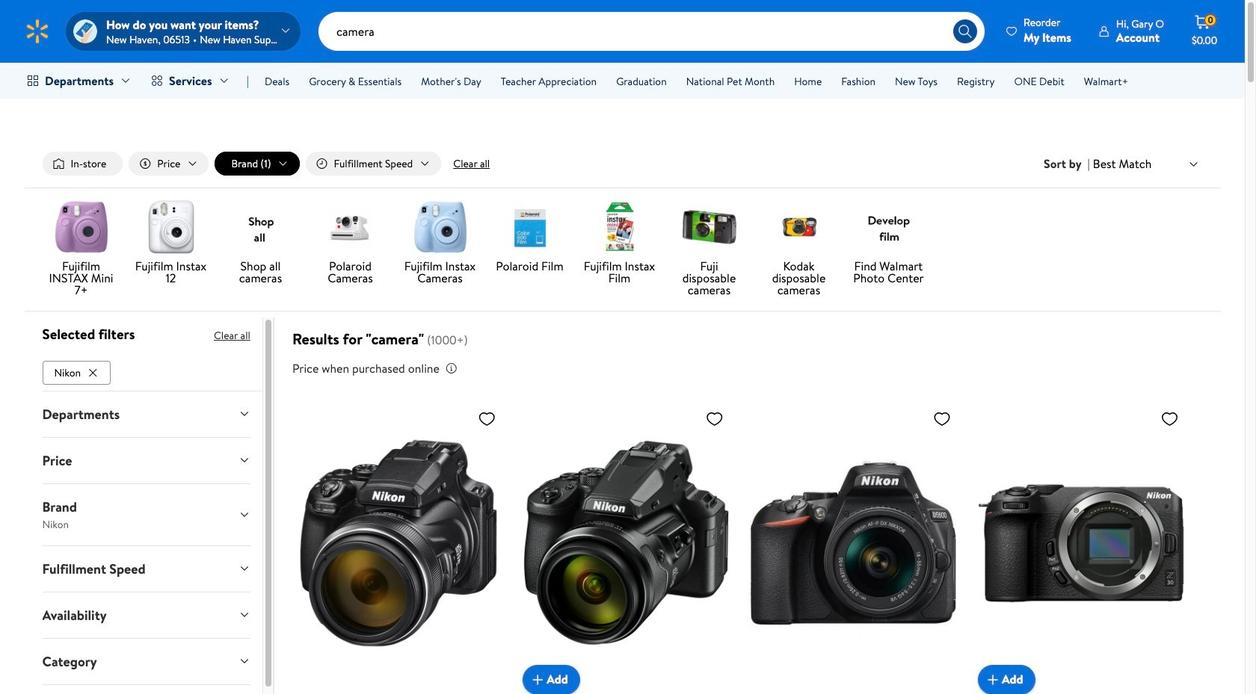 Task type: describe. For each thing, give the bounding box(es) containing it.
fujifilm instax cameras image
[[413, 200, 467, 254]]

nikon p950 coolpix digital camera image
[[523, 404, 730, 683]]

3 tab from the top
[[30, 484, 262, 546]]

walmart homepage image
[[24, 18, 51, 45]]

kodak disposable cameras image
[[772, 200, 826, 254]]

sort and filter section element
[[24, 140, 1221, 188]]

6 tab from the top
[[30, 639, 262, 685]]

add to favorites list, nikon p950 coolpix digital camera image
[[706, 410, 724, 429]]

4 tab from the top
[[30, 546, 262, 592]]

fujifilm instax mini 7+ image
[[54, 200, 108, 254]]

shop all cameras image
[[234, 200, 288, 254]]

polaroid film image
[[503, 200, 557, 254]]

add to favorites list, nikon z30 mirrorless camera body only image
[[1161, 410, 1179, 429]]

add to cart image for "nikon p950 coolpix digital camera" image
[[529, 671, 547, 689]]

polaroid cameras image
[[323, 200, 377, 254]]

7 tab from the top
[[30, 685, 262, 695]]

fuji disposable cameras image
[[682, 200, 736, 254]]



Task type: locate. For each thing, give the bounding box(es) containing it.
fujifilm instax 12 image
[[144, 200, 198, 254]]

1 horizontal spatial add to cart image
[[984, 671, 1002, 689]]

sort by best match image
[[1188, 158, 1200, 170]]

1 add to cart image from the left
[[529, 671, 547, 689]]

list item
[[42, 358, 114, 385]]

applied filters section element
[[42, 325, 135, 344]]

legal information image
[[446, 363, 457, 375]]

Walmart Site-Wide search field
[[319, 12, 985, 51]]

nikon coolpix p1000 digital camera image
[[295, 404, 502, 683]]

fujifilm instax film image
[[593, 200, 646, 254]]

2 tab from the top
[[30, 438, 262, 484]]

add to cart image
[[529, 671, 547, 689], [984, 671, 1002, 689]]

add to favorites list, nikon d5600 dslr 24.2mp camera with 18-55mm lens image
[[933, 410, 951, 429]]

tab
[[30, 392, 262, 437], [30, 438, 262, 484], [30, 484, 262, 546], [30, 546, 262, 592], [30, 593, 262, 638], [30, 639, 262, 685], [30, 685, 262, 695]]

 image
[[73, 19, 97, 43]]

remove filter nikon image
[[87, 367, 99, 379]]

search icon image
[[958, 24, 973, 39]]

1 tab from the top
[[30, 392, 262, 437]]

nikon z30 mirrorless camera body only image
[[978, 404, 1185, 683]]

5 tab from the top
[[30, 593, 262, 638]]

2 add to cart image from the left
[[984, 671, 1002, 689]]

add to cart image for nikon z30 mirrorless camera body only image
[[984, 671, 1002, 689]]

nikon d5600 dslr 24.2mp camera with 18-55mm lens image
[[750, 404, 957, 683]]

find walmart photo center image
[[862, 200, 916, 254]]

0 horizontal spatial add to cart image
[[529, 671, 547, 689]]

Search search field
[[319, 12, 985, 51]]

add to favorites list, nikon coolpix p1000 digital camera image
[[478, 410, 496, 429]]



Task type: vqa. For each thing, say whether or not it's contained in the screenshot.
second ADD TO CART icon from the right
yes



